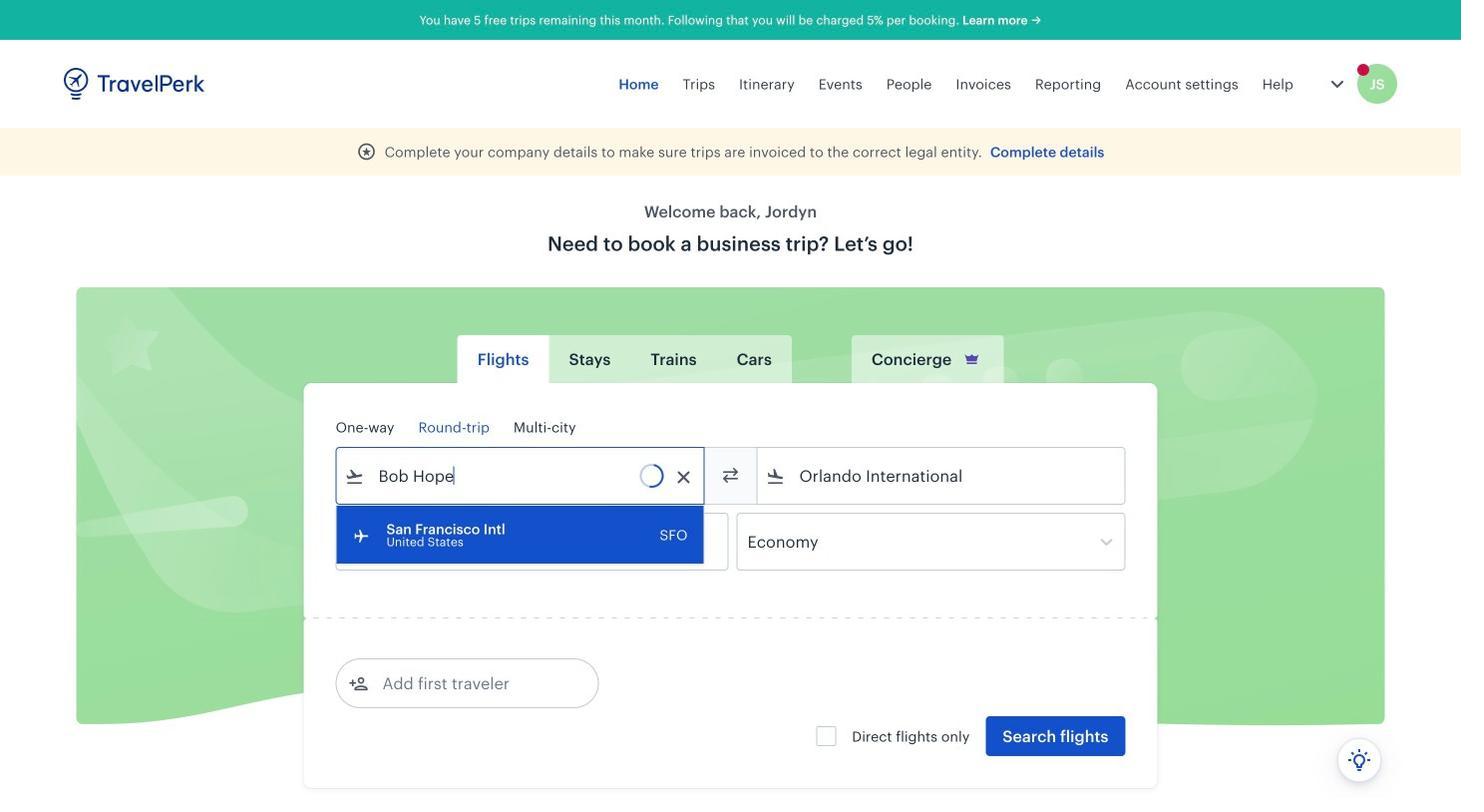 Task type: locate. For each thing, give the bounding box(es) containing it.
Add first traveler search field
[[369, 668, 576, 699]]

Return text field
[[483, 514, 587, 570]]

From search field
[[365, 460, 678, 492]]



Task type: describe. For each thing, give the bounding box(es) containing it.
Depart text field
[[365, 514, 468, 570]]

To search field
[[786, 460, 1099, 492]]



Task type: vqa. For each thing, say whether or not it's contained in the screenshot.
Southwest Airlines icon
no



